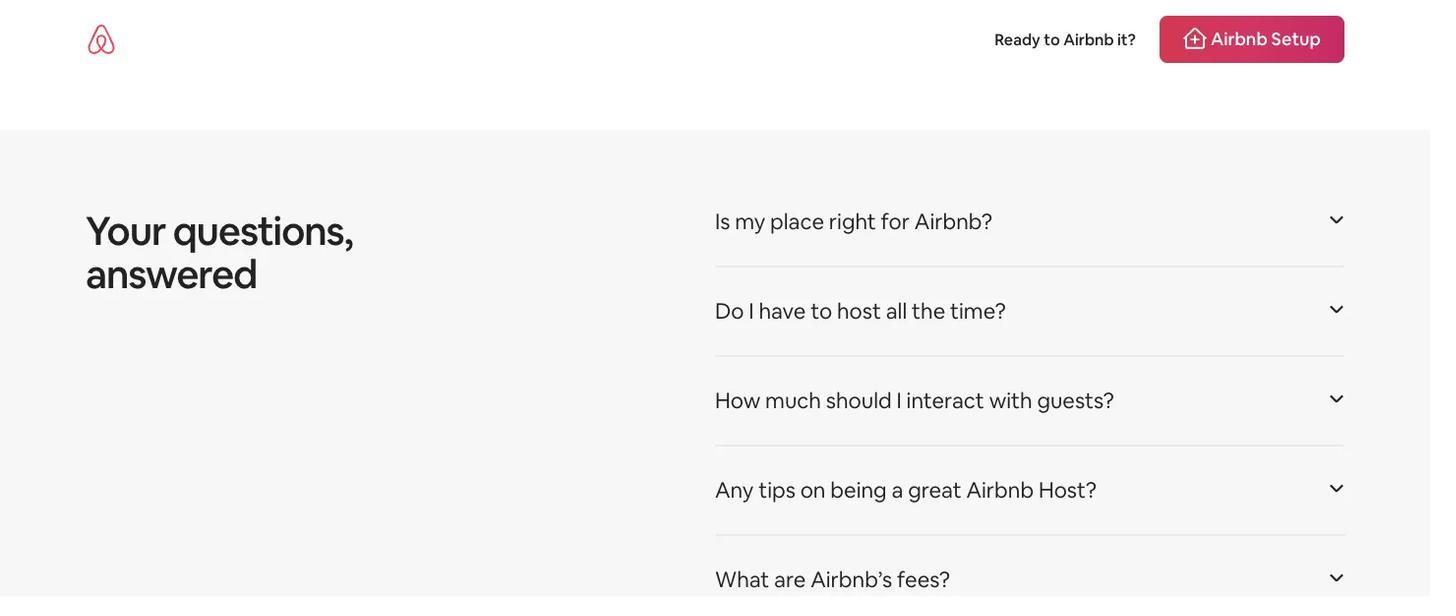 Task type: locate. For each thing, give the bounding box(es) containing it.
is my place right for airbnb?
[[715, 208, 992, 236]]

answered
[[86, 248, 257, 300]]

for
[[881, 208, 910, 236]]

ready to airbnb it?
[[995, 29, 1136, 49]]

any
[[715, 476, 754, 504]]

0 horizontal spatial i
[[749, 297, 754, 325]]

do i have to host all the time?
[[715, 297, 1006, 325]]

airbnb left it?
[[1063, 29, 1114, 49]]

airbnb?
[[915, 208, 992, 236]]

have
[[759, 297, 806, 325]]

0 vertical spatial to
[[1044, 29, 1060, 49]]

to right ready
[[1044, 29, 1060, 49]]

1 horizontal spatial to
[[1044, 29, 1060, 49]]

airbnb right great
[[966, 476, 1034, 504]]

ready
[[995, 29, 1041, 49]]

on
[[800, 476, 826, 504]]

how
[[715, 387, 761, 415]]

to left the host
[[811, 297, 832, 325]]

airbnb inside airbnb setup link
[[1211, 28, 1268, 51]]

any tips on being a great airbnb host? button
[[715, 462, 1345, 519]]

to
[[1044, 29, 1060, 49], [811, 297, 832, 325]]

host
[[837, 297, 881, 325]]

1 horizontal spatial airbnb
[[1063, 29, 1114, 49]]

2 horizontal spatial airbnb
[[1211, 28, 1268, 51]]

1 vertical spatial i
[[897, 387, 902, 415]]

are
[[774, 566, 806, 594]]

do i have to host all the time? button
[[715, 283, 1345, 340]]

0 horizontal spatial to
[[811, 297, 832, 325]]

1 horizontal spatial i
[[897, 387, 902, 415]]

0 horizontal spatial airbnb
[[966, 476, 1034, 504]]

i
[[749, 297, 754, 325], [897, 387, 902, 415]]

the
[[912, 297, 945, 325]]

1 vertical spatial to
[[811, 297, 832, 325]]

is my place right for airbnb? button
[[715, 193, 1345, 250]]

airbnb
[[1211, 28, 1268, 51], [1063, 29, 1114, 49], [966, 476, 1034, 504]]

i right should
[[897, 387, 902, 415]]

fees?
[[897, 566, 950, 594]]

is
[[715, 208, 730, 236]]

0 vertical spatial i
[[749, 297, 754, 325]]

what are airbnb's fees?
[[715, 566, 950, 594]]

time?
[[950, 297, 1006, 325]]

airbnb setup link
[[1160, 16, 1345, 63]]

all
[[886, 297, 907, 325]]

interact
[[906, 387, 984, 415]]

any tips on being a great airbnb host?
[[715, 476, 1097, 504]]

i inside how much should i interact with guests? dropdown button
[[897, 387, 902, 415]]

i right do
[[749, 297, 754, 325]]

airbnb's
[[811, 566, 892, 594]]

airbnb left setup
[[1211, 28, 1268, 51]]



Task type: describe. For each thing, give the bounding box(es) containing it.
what are airbnb's fees? button
[[715, 551, 1345, 597]]

right
[[829, 208, 876, 236]]

host?
[[1039, 476, 1097, 504]]

tips
[[759, 476, 796, 504]]

much
[[765, 387, 821, 415]]

airbnb inside any tips on being a great airbnb host? dropdown button
[[966, 476, 1034, 504]]

your
[[86, 205, 165, 256]]

guests?
[[1037, 387, 1114, 415]]

place
[[770, 208, 824, 236]]

to inside dropdown button
[[811, 297, 832, 325]]

how much should i interact with guests? button
[[715, 372, 1345, 429]]

my
[[735, 208, 766, 236]]

it?
[[1117, 29, 1136, 49]]

i inside the do i have to host all the time? dropdown button
[[749, 297, 754, 325]]

setup
[[1271, 28, 1321, 51]]

airbnb setup
[[1211, 28, 1321, 51]]

great
[[908, 476, 962, 504]]

questions,
[[173, 205, 353, 256]]

do
[[715, 297, 744, 325]]

a
[[892, 476, 903, 504]]

airbnb homepage image
[[86, 24, 117, 55]]

should
[[826, 387, 892, 415]]

what
[[715, 566, 769, 594]]

with
[[989, 387, 1032, 415]]

your questions, answered
[[86, 205, 353, 300]]

being
[[830, 476, 887, 504]]

how much should i interact with guests?
[[715, 387, 1114, 415]]



Task type: vqa. For each thing, say whether or not it's contained in the screenshot.
the left Bow,
no



